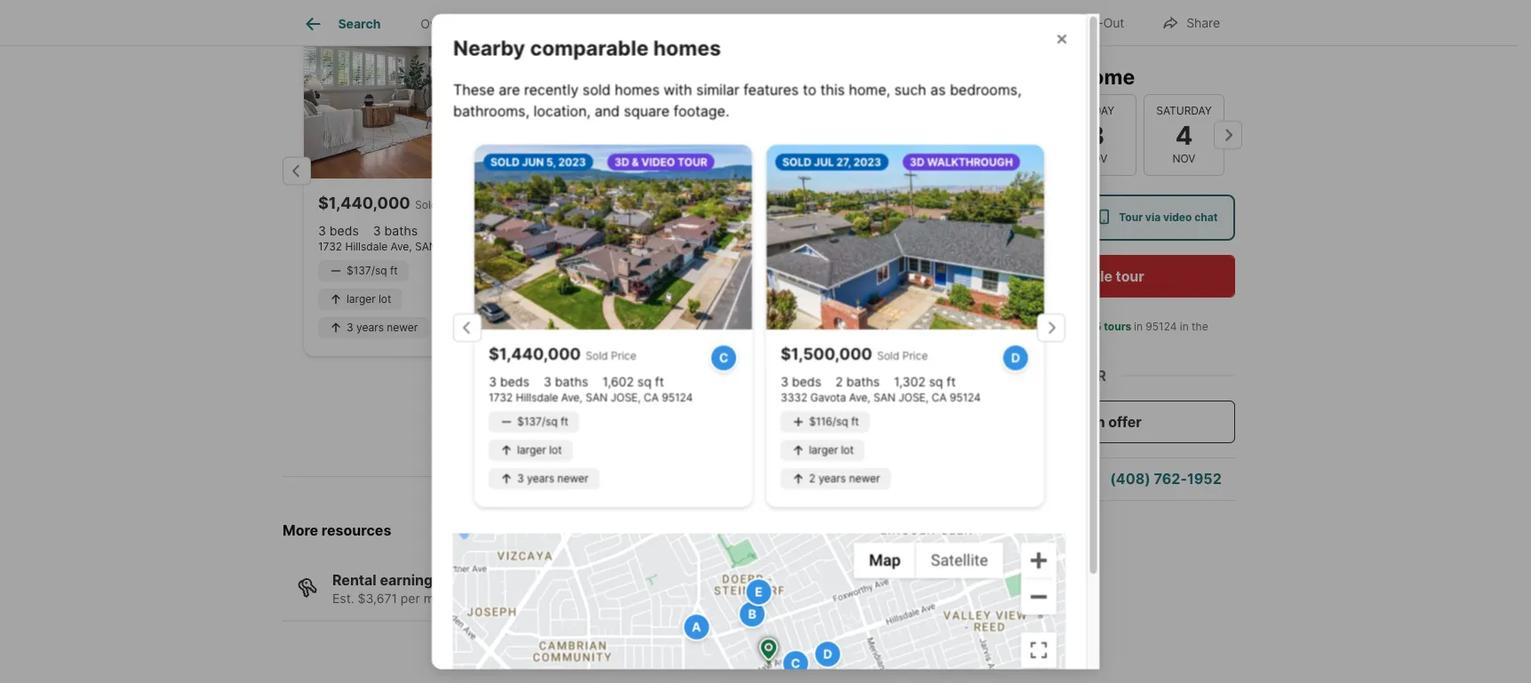 Task type: locate. For each thing, give the bounding box(es) containing it.
2 nov
[[997, 119, 1020, 165]]

0 vertical spatial $1,440,000
[[318, 193, 410, 212]]

homes inside these are recently sold homes with similar features to this home, such as bedrooms, bathrooms, location, and square footage.
[[614, 80, 659, 98]]

3 baths
[[373, 223, 418, 238], [543, 374, 588, 389]]

1 vertical spatial 1,602
[[602, 374, 634, 389]]

location,
[[533, 102, 590, 119]]

2023 right the 27,
[[853, 155, 881, 168]]

0 vertical spatial 1732 hillsdale ave, san jose, ca 95124
[[318, 240, 522, 253]]

share
[[1187, 16, 1220, 31]]

next image right the 27,
[[901, 157, 930, 185]]

2 sold price from the left
[[877, 349, 927, 362]]

nov
[[997, 152, 1020, 165], [1085, 152, 1108, 165], [1173, 152, 1196, 165]]

1,302 sq ft inside "nearby comparable homes" dialog
[[894, 374, 955, 389]]

1 vertical spatial $137/sq ft
[[517, 415, 568, 428]]

on left map at left bottom
[[646, 403, 663, 420]]

3d
[[614, 155, 629, 168], [909, 155, 924, 168]]

schedule
[[1048, 267, 1113, 285]]

1 vertical spatial &
[[631, 155, 639, 168]]

0 horizontal spatial 2023
[[558, 155, 586, 168]]

tour inside button
[[1116, 267, 1144, 285]]

0 horizontal spatial $137/sq
[[347, 264, 387, 277]]

3 baths down $1,440,000 sold price
[[373, 223, 418, 238]]

$1,440,000 sold price
[[318, 193, 466, 212]]

0 vertical spatial 3 years newer
[[347, 321, 418, 334]]

$1,500,000 sold price
[[627, 193, 775, 212]]

$1,440,000
[[318, 193, 410, 212], [488, 344, 580, 363]]

1 vertical spatial d
[[823, 647, 832, 662]]

comparable left rentals
[[526, 591, 595, 606]]

this inside these are recently sold homes with similar features to this home, such as bedrooms, bathrooms, location, and square footage.
[[820, 80, 844, 98]]

next image right saturday 4 nov
[[1214, 121, 1242, 149]]

previous image
[[950, 121, 978, 149], [283, 157, 311, 185], [453, 313, 481, 342]]

friday 3 nov
[[1078, 104, 1114, 165]]

1 vertical spatial hillsdale
[[515, 391, 558, 404]]

1 2023 from the left
[[558, 155, 586, 168]]

0 horizontal spatial 1,602 sq ft
[[432, 223, 493, 238]]

sold
[[582, 80, 610, 98]]

photo of 3332 gavota ave, san jose, ca 95124 image
[[613, 0, 908, 179], [766, 144, 1044, 329]]

0 vertical spatial $1,500,000
[[627, 193, 719, 212]]

1,602 down $1,440,000 sold price
[[432, 223, 463, 238]]

0 vertical spatial 1,602
[[432, 223, 463, 238]]

0 vertical spatial on
[[646, 403, 663, 420]]

list box
[[957, 195, 1235, 241]]

homes down tax
[[653, 35, 721, 60]]

0 horizontal spatial 3332
[[627, 240, 654, 253]]

0 horizontal spatial next image
[[901, 157, 930, 185]]

price
[[440, 198, 466, 211], [749, 198, 775, 211], [611, 349, 636, 362], [902, 349, 927, 362]]

0 horizontal spatial $1,440,000
[[318, 193, 410, 212]]

via
[[1145, 211, 1161, 224]]

saturday
[[1156, 104, 1212, 117]]

search
[[338, 16, 381, 31]]

ask
[[975, 470, 1002, 488]]

next image
[[1214, 121, 1242, 149], [901, 157, 930, 185]]

nov inside friday 3 nov
[[1085, 152, 1108, 165]]

0 horizontal spatial $137/sq ft
[[347, 264, 398, 277]]

2 nov from the left
[[1085, 152, 1108, 165]]

1,602 sq ft down $1,440,000 sold price
[[432, 223, 493, 238]]

3 nov from the left
[[1173, 152, 1196, 165]]

nov inside saturday 4 nov
[[1173, 152, 1196, 165]]

satellite button
[[915, 543, 1003, 578]]

0 vertical spatial $116/sq
[[656, 264, 695, 277]]

1 horizontal spatial $137/sq ft
[[517, 415, 568, 428]]

$116/sq ft
[[656, 264, 706, 277], [809, 415, 859, 428]]

sold left jun
[[490, 155, 519, 168]]

1 tour from the left
[[993, 211, 1016, 224]]

property
[[516, 16, 567, 31]]

tour left person
[[993, 211, 1016, 224]]

chat
[[1194, 211, 1218, 224]]

0 horizontal spatial 3 years newer
[[347, 321, 418, 334]]

1 horizontal spatial $116/sq ft
[[809, 415, 859, 428]]

1 vertical spatial 3332
[[780, 391, 807, 404]]

27,
[[836, 155, 851, 168]]

0 vertical spatial 2 baths
[[682, 223, 727, 238]]

1 horizontal spatial tour
[[1116, 267, 1144, 285]]

1 horizontal spatial 3d
[[909, 155, 924, 168]]

& inside tab
[[678, 16, 686, 31]]

d
[[1011, 350, 1020, 365], [823, 647, 832, 662]]

1 vertical spatial 1,302
[[894, 374, 925, 389]]

sold price for $1,500,000
[[877, 349, 927, 362]]

home,
[[848, 80, 890, 98]]

0 vertical spatial d
[[1011, 350, 1020, 365]]

comparable
[[530, 35, 648, 60], [526, 591, 595, 606]]

walkthrough
[[927, 155, 1012, 168]]

0 vertical spatial &
[[678, 16, 686, 31]]

1,602 sq ft
[[432, 223, 493, 238], [602, 374, 664, 389]]

2 vertical spatial previous image
[[453, 313, 481, 342]]

0 vertical spatial 1732
[[318, 240, 342, 253]]

tour right go
[[990, 64, 1031, 89]]

gavota
[[657, 240, 693, 253], [810, 391, 846, 404]]

1 vertical spatial 1,602 sq ft
[[602, 374, 664, 389]]

&
[[678, 16, 686, 31], [631, 155, 639, 168]]

1 nov from the left
[[997, 152, 1020, 165]]

overview tab
[[401, 3, 496, 45]]

0 horizontal spatial sold
[[490, 155, 519, 168]]

c inside map region
[[791, 656, 800, 671]]

nov down the 4
[[1173, 152, 1196, 165]]

0 horizontal spatial in
[[1019, 211, 1028, 224]]

1,602
[[432, 223, 463, 238], [602, 374, 634, 389]]

0 horizontal spatial nov
[[997, 152, 1020, 165]]

(408) 762-1952 link
[[1110, 470, 1222, 488]]

3d for $1,440,000
[[614, 155, 629, 168]]

photo of 1732 hillsdale ave, san jose, ca 95124 image
[[304, 0, 599, 179], [474, 144, 752, 329]]

1 horizontal spatial hillsdale
[[515, 391, 558, 404]]

1 horizontal spatial 1,302
[[894, 374, 925, 389]]

2 tour from the left
[[1119, 211, 1143, 224]]

in
[[1019, 211, 1028, 224], [1134, 320, 1143, 333], [1180, 320, 1189, 333]]

0 vertical spatial 1,302
[[741, 223, 772, 238]]

2
[[1000, 119, 1016, 150], [682, 223, 690, 238], [656, 321, 662, 334], [835, 374, 843, 389], [809, 472, 815, 485]]

ca
[[473, 240, 488, 253], [778, 240, 793, 253], [643, 391, 658, 404], [931, 391, 946, 404]]

1732 down $1,440,000 sold price
[[318, 240, 342, 253]]

1,602 sq ft up view comparables on map
[[602, 374, 664, 389]]

start
[[1051, 413, 1085, 431]]

square
[[623, 102, 669, 119]]

$1,440,000 for $1,440,000
[[488, 344, 580, 363]]

& inside "nearby comparable homes" dialog
[[631, 155, 639, 168]]

0 vertical spatial hillsdale
[[345, 240, 388, 253]]

1 vertical spatial next image
[[901, 157, 930, 185]]

days
[[1035, 336, 1059, 349]]

1 horizontal spatial 1,602 sq ft
[[602, 374, 664, 389]]

property details tab
[[496, 3, 629, 45]]

nov for 4
[[1173, 152, 1196, 165]]

2 baths inside "nearby comparable homes" dialog
[[835, 374, 879, 389]]

0 horizontal spatial &
[[631, 155, 639, 168]]

this left home
[[1036, 64, 1074, 89]]

1 horizontal spatial $116/sq
[[809, 415, 848, 428]]

$137/sq ft inside "nearby comparable homes" dialog
[[517, 415, 568, 428]]

75
[[1088, 320, 1101, 333]]

$116/sq ft inside "nearby comparable homes" dialog
[[809, 415, 859, 428]]

1,602 up view comparables on map
[[602, 374, 634, 389]]

nov up tour in person option
[[997, 152, 1020, 165]]

tour for tour in person
[[993, 211, 1016, 224]]

1 vertical spatial $1,440,000
[[488, 344, 580, 363]]

1 vertical spatial 1732 hillsdale ave, san jose, ca 95124
[[488, 391, 693, 404]]

1 vertical spatial comparable
[[526, 591, 595, 606]]

sold for $1,500,000
[[782, 155, 811, 168]]

0 horizontal spatial hillsdale
[[345, 240, 388, 253]]

comparables
[[553, 403, 643, 420]]

2 inside 2 nov
[[1000, 119, 1016, 150]]

an
[[1088, 413, 1105, 431]]

map
[[869, 551, 900, 570]]

month,
[[424, 591, 465, 606]]

1 3d from the left
[[614, 155, 629, 168]]

& for tax
[[678, 16, 686, 31]]

tour left 'via'
[[1119, 211, 1143, 224]]

on right based
[[508, 591, 523, 606]]

2 2023 from the left
[[853, 155, 881, 168]]

3d & video tour
[[614, 155, 707, 168]]

1 vertical spatial previous image
[[283, 157, 311, 185]]

$1,440,000 inside "nearby comparable homes" dialog
[[488, 344, 580, 363]]

3
[[1088, 119, 1105, 150], [318, 223, 326, 238], [373, 223, 381, 238], [627, 223, 635, 238], [347, 321, 353, 334], [488, 374, 496, 389], [543, 374, 551, 389], [780, 374, 788, 389], [517, 472, 524, 485]]

3d for $1,500,000
[[909, 155, 924, 168]]

$116/sq
[[656, 264, 695, 277], [809, 415, 848, 428]]

a
[[691, 620, 701, 635]]

1 sold from the left
[[490, 155, 519, 168]]

1,602 inside "nearby comparable homes" dialog
[[602, 374, 634, 389]]

tab list containing search
[[283, 0, 872, 45]]

1,302 inside "nearby comparable homes" dialog
[[894, 374, 925, 389]]

comparable down "details"
[[530, 35, 648, 60]]

in right tours
[[1134, 320, 1143, 333]]

2023 right 5, on the top left of the page
[[558, 155, 586, 168]]

1732 hillsdale ave, san jose, ca 95124 inside "nearby comparable homes" dialog
[[488, 391, 693, 404]]

0 horizontal spatial 2 baths
[[682, 223, 727, 238]]

d inside map region
[[823, 647, 832, 662]]

1 horizontal spatial 1732
[[488, 391, 512, 404]]

1 vertical spatial 2 years newer
[[809, 472, 880, 485]]

$137/sq inside "nearby comparable homes" dialog
[[517, 415, 557, 428]]

1,302
[[741, 223, 772, 238], [894, 374, 925, 389]]

None button
[[968, 94, 1049, 176], [1056, 94, 1137, 176], [1144, 94, 1225, 176], [968, 94, 1049, 176], [1056, 94, 1137, 176], [1144, 94, 1225, 176]]

nov down friday
[[1085, 152, 1108, 165]]

3332 gavota ave, san jose, ca 95124 inside "nearby comparable homes" dialog
[[780, 391, 980, 404]]

this right to
[[820, 80, 844, 98]]

tour in person
[[993, 211, 1065, 224]]

3332 inside "nearby comparable homes" dialog
[[780, 391, 807, 404]]

3d left walkthrough
[[909, 155, 924, 168]]

in inside in the last 30 days
[[1180, 320, 1189, 333]]

tour
[[993, 211, 1016, 224], [1119, 211, 1143, 224]]

homes
[[653, 35, 721, 60], [614, 80, 659, 98]]

1732 left view
[[488, 391, 512, 404]]

1 horizontal spatial 3332
[[780, 391, 807, 404]]

$137/sq ft
[[347, 264, 398, 277], [517, 415, 568, 428]]

0 vertical spatial previous image
[[950, 121, 978, 149]]

1 vertical spatial 3 years newer
[[517, 472, 588, 485]]

1 vertical spatial tour
[[1116, 267, 1144, 285]]

photo of 1732 hillsdale ave, san jose, ca 95124 image inside "nearby comparable homes" dialog
[[474, 144, 752, 329]]

1 vertical spatial gavota
[[810, 391, 846, 404]]

0 horizontal spatial tour
[[993, 211, 1016, 224]]

0 vertical spatial homes
[[653, 35, 721, 60]]

e
[[755, 585, 762, 600]]

agents
[[1033, 320, 1067, 333]]

question
[[1017, 470, 1078, 488]]

tab list
[[283, 0, 872, 45]]

details
[[570, 16, 609, 31]]

2 horizontal spatial nov
[[1173, 152, 1196, 165]]

in left the
[[1180, 320, 1189, 333]]

1 horizontal spatial 1,602
[[602, 374, 634, 389]]

based
[[468, 591, 504, 606]]

1 horizontal spatial $1,440,000
[[488, 344, 580, 363]]

3 baths up 'comparables' on the left
[[543, 374, 588, 389]]

0 vertical spatial 2 years newer
[[656, 321, 727, 334]]

out
[[1103, 16, 1124, 31]]

$1,500,000
[[627, 193, 719, 212], [780, 344, 872, 363]]

1 vertical spatial 3332 gavota ave, san jose, ca 95124
[[780, 391, 980, 404]]

homes up square
[[614, 80, 659, 98]]

0 horizontal spatial on
[[508, 591, 523, 606]]

0 horizontal spatial 3d
[[614, 155, 629, 168]]

& left tax
[[678, 16, 686, 31]]

1 horizontal spatial 2023
[[853, 155, 881, 168]]

0 horizontal spatial sold price
[[585, 349, 636, 362]]

2 sold from the left
[[782, 155, 811, 168]]

1 vertical spatial $116/sq
[[809, 415, 848, 428]]

$1,500,000 inside "nearby comparable homes" dialog
[[780, 344, 872, 363]]

2 3d from the left
[[909, 155, 924, 168]]

1 horizontal spatial d
[[1011, 350, 1020, 365]]

0 horizontal spatial 1,602
[[432, 223, 463, 238]]

go
[[957, 64, 985, 89]]

1 vertical spatial homes
[[614, 80, 659, 98]]

1 horizontal spatial 3 baths
[[543, 374, 588, 389]]

price inside "$1,500,000 sold price"
[[749, 198, 775, 211]]

1 horizontal spatial 2 years newer
[[809, 472, 880, 485]]

list box containing tour in person
[[957, 195, 1235, 241]]

1 vertical spatial $137/sq
[[517, 415, 557, 428]]

in inside option
[[1019, 211, 1028, 224]]

in left person
[[1019, 211, 1028, 224]]

3d left video
[[614, 155, 629, 168]]

0 vertical spatial comparable
[[530, 35, 648, 60]]

sale & tax history tab
[[629, 3, 771, 45]]

on inside rental earnings est. $3,671 per month, based on comparable rentals
[[508, 591, 523, 606]]

1 horizontal spatial 2 baths
[[835, 374, 879, 389]]

1 horizontal spatial &
[[678, 16, 686, 31]]

3332
[[627, 240, 654, 253], [780, 391, 807, 404]]

1 horizontal spatial previous image
[[453, 313, 481, 342]]

0 horizontal spatial gavota
[[657, 240, 693, 253]]

0 vertical spatial 3 baths
[[373, 223, 418, 238]]

2 baths
[[682, 223, 727, 238], [835, 374, 879, 389]]

1 vertical spatial on
[[508, 591, 523, 606]]

sold left 'jul'
[[782, 155, 811, 168]]

1 horizontal spatial 3 years newer
[[517, 472, 588, 485]]

& left video
[[631, 155, 639, 168]]

ave,
[[391, 240, 412, 253], [696, 240, 717, 253], [561, 391, 582, 404], [849, 391, 870, 404]]

0 vertical spatial next image
[[1214, 121, 1242, 149]]

this
[[1036, 64, 1074, 89], [820, 80, 844, 98]]

rental
[[332, 571, 377, 589]]

footage.
[[673, 102, 729, 119]]

1 vertical spatial $116/sq ft
[[809, 415, 859, 428]]

sold price
[[585, 349, 636, 362], [877, 349, 927, 362]]

0 vertical spatial 1,302 sq ft
[[741, 223, 802, 238]]

est.
[[332, 591, 354, 606]]

1 vertical spatial $1,500,000
[[780, 344, 872, 363]]

1 sold price from the left
[[585, 349, 636, 362]]

tour in person option
[[957, 195, 1082, 241]]

menu bar
[[854, 543, 1003, 578]]

c
[[719, 350, 728, 365], [791, 656, 800, 671]]

0 vertical spatial gavota
[[657, 240, 693, 253]]

search link
[[302, 13, 381, 35]]

1 horizontal spatial 1,302 sq ft
[[894, 374, 955, 389]]

762-
[[1154, 470, 1187, 488]]

0 horizontal spatial this
[[820, 80, 844, 98]]

sold
[[415, 198, 437, 211], [724, 198, 746, 211], [585, 349, 608, 362], [877, 349, 899, 362]]

(408) 762-1952
[[1110, 470, 1222, 488]]

menu bar containing map
[[854, 543, 1003, 578]]

1 horizontal spatial $1,500,000
[[780, 344, 872, 363]]

(408)
[[1110, 470, 1151, 488]]

tour right "schedule"
[[1116, 267, 1144, 285]]

jun
[[522, 155, 543, 168]]

sq
[[467, 223, 481, 238], [776, 223, 790, 238], [637, 374, 651, 389], [929, 374, 943, 389]]

$137/sq
[[347, 264, 387, 277], [517, 415, 557, 428]]

0 vertical spatial $116/sq ft
[[656, 264, 706, 277]]



Task type: describe. For each thing, give the bounding box(es) containing it.
home
[[1079, 64, 1135, 89]]

next image for the left previous icon
[[901, 157, 930, 185]]

schedule tour
[[1048, 267, 1144, 285]]

as
[[930, 80, 945, 98]]

1 horizontal spatial in
[[1134, 320, 1143, 333]]

tour
[[677, 155, 707, 168]]

bathrooms,
[[453, 102, 529, 119]]

sale & tax history
[[649, 16, 751, 31]]

start an offer button
[[957, 401, 1235, 443]]

0 vertical spatial 3332 gavota ave, san jose, ca 95124
[[627, 240, 828, 253]]

$1,440,000 for $1,440,000 sold price
[[318, 193, 410, 212]]

0 horizontal spatial previous image
[[283, 157, 311, 185]]

on inside button
[[646, 403, 663, 420]]

sale
[[649, 16, 674, 31]]

with
[[663, 80, 692, 98]]

0 horizontal spatial c
[[719, 350, 728, 365]]

map button
[[854, 543, 915, 578]]

next image
[[1037, 313, 1065, 342]]

bedrooms,
[[949, 80, 1021, 98]]

map
[[667, 403, 697, 420]]

friday
[[1078, 104, 1114, 117]]

view comparables on map
[[515, 403, 697, 420]]

tour for tour via video chat
[[1119, 211, 1143, 224]]

these are recently sold homes with similar features to this home, such as bedrooms, bathrooms, location, and square footage.
[[453, 80, 1021, 119]]

schedule tour button
[[957, 255, 1235, 298]]

satellite
[[930, 551, 988, 570]]

similar
[[696, 80, 739, 98]]

to
[[802, 80, 816, 98]]

view
[[515, 403, 550, 420]]

resources
[[322, 522, 391, 539]]

rental earnings est. $3,671 per month, based on comparable rentals
[[332, 571, 639, 606]]

offer
[[1108, 413, 1142, 431]]

0 horizontal spatial 3 baths
[[373, 223, 418, 238]]

nearby comparable homes dialog
[[415, 14, 1100, 683]]

30
[[1019, 336, 1032, 349]]

start an offer
[[1051, 413, 1142, 431]]

favorite button
[[942, 4, 1044, 40]]

previous image inside "nearby comparable homes" dialog
[[453, 313, 481, 342]]

ask a question
[[975, 470, 1078, 488]]

led
[[1070, 320, 1086, 333]]

nearby
[[453, 35, 525, 60]]

redfin agents led 75 tours in 95124
[[998, 320, 1177, 333]]

hillsdale inside "nearby comparable homes" dialog
[[515, 391, 558, 404]]

saturday 4 nov
[[1156, 104, 1212, 165]]

$1,500,000 for $1,500,000 sold price
[[627, 193, 719, 212]]

tour for go
[[990, 64, 1031, 89]]

2023 for $1,440,000
[[558, 155, 586, 168]]

b
[[748, 607, 756, 622]]

nearby comparable homes element
[[453, 14, 742, 61]]

price inside $1,440,000 sold price
[[440, 198, 466, 211]]

the
[[1192, 320, 1208, 333]]

$3,671
[[358, 591, 397, 606]]

schools tab
[[771, 3, 858, 45]]

or
[[1086, 367, 1106, 384]]

0 vertical spatial 3332
[[627, 240, 654, 253]]

view comparables on map button
[[486, 390, 726, 433]]

sold inside $1,440,000 sold price
[[415, 198, 437, 211]]

are
[[498, 80, 520, 98]]

nearby comparable homes
[[453, 35, 721, 60]]

x-
[[1091, 16, 1103, 31]]

sold inside "$1,500,000 sold price"
[[724, 198, 746, 211]]

a
[[1005, 470, 1013, 488]]

$1,500,000 for $1,500,000
[[780, 344, 872, 363]]

menu bar inside "nearby comparable homes" dialog
[[854, 543, 1003, 578]]

0 vertical spatial 1,602 sq ft
[[432, 223, 493, 238]]

rentals
[[599, 591, 639, 606]]

2023 for $1,500,000
[[853, 155, 881, 168]]

nov for 3
[[1085, 152, 1108, 165]]

sold for $1,440,000
[[490, 155, 519, 168]]

tour via video chat
[[1119, 211, 1218, 224]]

favorite
[[982, 16, 1029, 31]]

sold price for $1,440,000
[[585, 349, 636, 362]]

2 years newer inside "nearby comparable homes" dialog
[[809, 472, 880, 485]]

tour via video chat option
[[1082, 195, 1235, 241]]

earnings
[[380, 571, 441, 589]]

comparable inside rental earnings est. $3,671 per month, based on comparable rentals
[[526, 591, 595, 606]]

x-out button
[[1051, 4, 1139, 40]]

1952
[[1187, 470, 1222, 488]]

per
[[401, 591, 420, 606]]

video
[[1163, 211, 1192, 224]]

5,
[[546, 155, 555, 168]]

photo of 3332 gavota ave, san jose, ca 95124 image inside "nearby comparable homes" dialog
[[766, 144, 1044, 329]]

4
[[1175, 119, 1193, 150]]

0 horizontal spatial $116/sq
[[656, 264, 695, 277]]

0 vertical spatial $137/sq ft
[[347, 264, 398, 277]]

0 horizontal spatial 1,302 sq ft
[[741, 223, 802, 238]]

1 horizontal spatial this
[[1036, 64, 1074, 89]]

$116/sq inside "nearby comparable homes" dialog
[[809, 415, 848, 428]]

gavota inside "nearby comparable homes" dialog
[[810, 391, 846, 404]]

3 years newer inside "nearby comparable homes" dialog
[[517, 472, 588, 485]]

more
[[283, 522, 318, 539]]

sold jun 5, 2023
[[490, 155, 586, 168]]

these
[[453, 80, 494, 98]]

3 baths inside "nearby comparable homes" dialog
[[543, 374, 588, 389]]

next image for the rightmost previous icon
[[1214, 121, 1242, 149]]

person
[[1031, 211, 1065, 224]]

1732 inside "nearby comparable homes" dialog
[[488, 391, 512, 404]]

0 horizontal spatial 1,302
[[741, 223, 772, 238]]

tour for schedule
[[1116, 267, 1144, 285]]

features
[[743, 80, 798, 98]]

x-out
[[1091, 16, 1124, 31]]

such
[[894, 80, 926, 98]]

1,602 sq ft inside "nearby comparable homes" dialog
[[602, 374, 664, 389]]

history
[[711, 16, 751, 31]]

comparable inside "element"
[[530, 35, 648, 60]]

in the last 30 days
[[998, 320, 1211, 349]]

share button
[[1147, 4, 1235, 40]]

ask a question link
[[975, 470, 1078, 488]]

0 vertical spatial $137/sq
[[347, 264, 387, 277]]

schools
[[791, 16, 838, 31]]

jul
[[814, 155, 834, 168]]

map region
[[415, 435, 1097, 683]]

sold jul 27, 2023
[[782, 155, 881, 168]]

3 inside friday 3 nov
[[1088, 119, 1105, 150]]

homes inside "element"
[[653, 35, 721, 60]]

3d walkthrough
[[909, 155, 1012, 168]]

0 horizontal spatial $116/sq ft
[[656, 264, 706, 277]]

& for video
[[631, 155, 639, 168]]

2 horizontal spatial previous image
[[950, 121, 978, 149]]



Task type: vqa. For each thing, say whether or not it's contained in the screenshot.
the right $116/sq
yes



